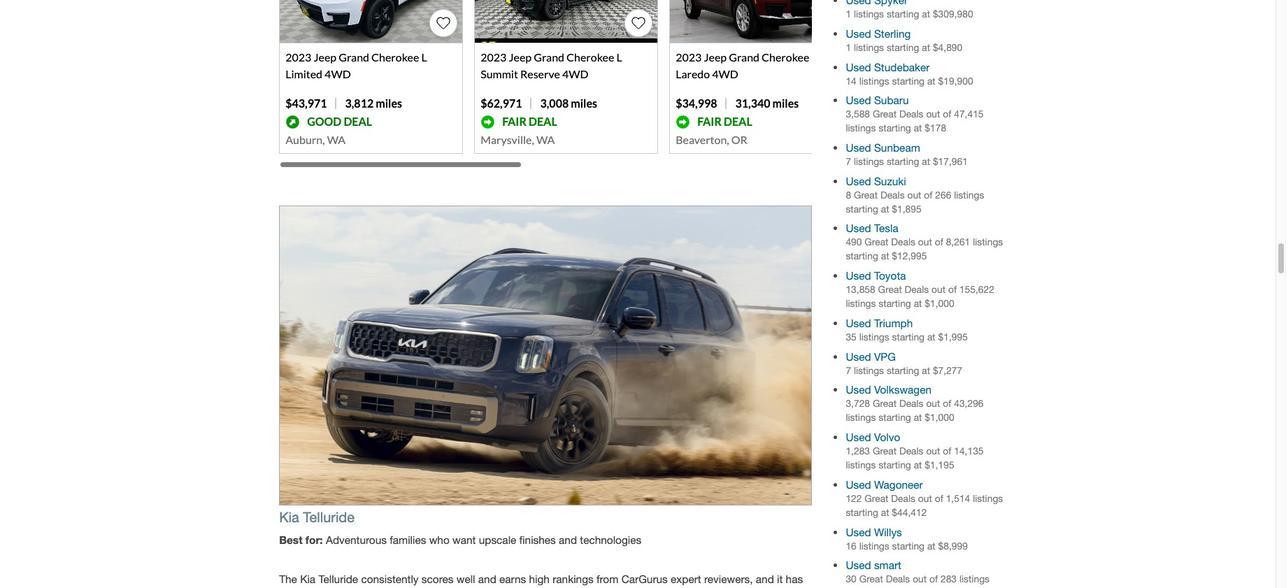Task type: locate. For each thing, give the bounding box(es) containing it.
out inside the 13,858 great deals out of 155,622 listings starting at
[[932, 284, 946, 295]]

1 down used sterling link
[[846, 42, 852, 53]]

out up $12,995
[[919, 237, 933, 248]]

3 deal from the left
[[724, 115, 753, 128]]

out up $44,412
[[919, 493, 933, 504]]

wa down good deal
[[327, 133, 346, 146]]

at inside used smart 30 great deals out of 283 listings starting at
[[881, 588, 890, 588]]

out inside the 490 great deals out of 8,261 listings starting at
[[919, 237, 933, 248]]

0 vertical spatial $1,000
[[925, 298, 955, 309]]

deals for used volkswagen
[[900, 398, 924, 410]]

16
[[846, 541, 857, 552]]

2023 for 2023 jeep grand cherokee l limited 4wd
[[286, 50, 312, 63]]

1 l from the left
[[422, 50, 427, 63]]

great down subaru in the top right of the page
[[873, 109, 897, 120]]

0 horizontal spatial jeep
[[314, 50, 337, 63]]

used volvo
[[846, 431, 901, 444]]

used triumph link
[[846, 317, 913, 330]]

out inside 1,283 great deals out of 14,135 listings starting at
[[927, 446, 941, 457]]

7 for used sunbeam
[[846, 156, 852, 167]]

0 horizontal spatial deal
[[344, 115, 372, 128]]

at down the smart
[[881, 588, 890, 588]]

of left 1,514
[[935, 493, 944, 504]]

and right the finishes
[[559, 534, 577, 546]]

used for used willys 16 listings starting at $8,999
[[846, 526, 872, 538]]

reserve
[[521, 67, 560, 80]]

l down 2023 jeep grand cherokee l laredo 4wd image
[[812, 50, 818, 63]]

$1,000 for used toyota
[[925, 298, 955, 309]]

telluride
[[303, 509, 355, 525], [319, 573, 358, 586]]

2 horizontal spatial l
[[812, 50, 818, 63]]

5 used from the top
[[846, 175, 872, 187]]

listings right 8,261
[[973, 237, 1004, 248]]

deal for 3,812 miles
[[344, 115, 372, 128]]

from
[[597, 573, 619, 586]]

jeep for laredo
[[704, 50, 727, 63]]

2 2023 from the left
[[481, 50, 507, 63]]

l down 2023 jeep grand cherokee l summit reserve 4wd image
[[617, 50, 623, 63]]

deals inside 3,588 great deals out of 47,415 listings starting at
[[900, 109, 924, 120]]

finishes
[[520, 534, 556, 546]]

jeep up laredo at the right top of page
[[704, 50, 727, 63]]

out for suzuki
[[908, 189, 922, 201]]

cherokee for 2023 jeep grand cherokee l laredo 4wd
[[762, 50, 810, 63]]

jeep inside 2023 jeep grand cherokee l summit reserve 4wd
[[509, 50, 532, 63]]

starting
[[887, 8, 920, 20], [887, 42, 920, 53], [893, 75, 925, 86], [879, 123, 912, 134], [887, 156, 920, 167], [846, 203, 879, 215], [846, 251, 879, 262], [879, 298, 912, 309], [893, 332, 925, 343], [887, 365, 920, 376], [879, 412, 912, 424], [879, 460, 912, 471], [846, 507, 879, 518], [893, 541, 925, 552], [846, 588, 879, 588]]

deals inside the 490 great deals out of 8,261 listings starting at
[[892, 237, 916, 248]]

$7,277
[[933, 365, 963, 376]]

miles for 3,008 miles
[[571, 96, 598, 110]]

2023 inside 2023 jeep grand cherokee l summit reserve 4wd
[[481, 50, 507, 63]]

out inside 3,588 great deals out of 47,415 listings starting at
[[927, 109, 941, 120]]

starting up wagoneer
[[879, 460, 912, 471]]

great down used volkswagen
[[873, 398, 897, 410]]

starting up triumph
[[879, 298, 912, 309]]

used wagoneer
[[846, 479, 923, 491]]

used up the 35 at the right bottom of the page
[[846, 317, 872, 330]]

1 miles from the left
[[376, 96, 402, 110]]

1 used from the top
[[846, 27, 872, 40]]

4wd right laredo at the right top of page
[[713, 67, 739, 80]]

2023 jeep grand cherokee l limited 4wd
[[286, 50, 427, 80]]

2023 up the summit
[[481, 50, 507, 63]]

$1,000
[[925, 298, 955, 309], [925, 412, 955, 424]]

great
[[873, 109, 897, 120], [854, 189, 878, 201], [865, 237, 889, 248], [879, 284, 902, 295], [873, 398, 897, 410], [873, 446, 897, 457], [865, 493, 889, 504], [860, 574, 884, 585]]

2 cherokee from the left
[[567, 50, 615, 63]]

2023 inside 2023 jeep grand cherokee l limited 4wd
[[286, 50, 312, 63]]

2 fair from the left
[[698, 115, 722, 128]]

starting inside 3,728 great deals out of 43,296 listings starting at
[[879, 412, 912, 424]]

1 horizontal spatial fair
[[698, 115, 722, 128]]

used down the 35 at the right bottom of the page
[[846, 350, 872, 363]]

out left '155,622'
[[932, 284, 946, 295]]

used up "490"
[[846, 222, 872, 235]]

cherokee down 2023 jeep grand cherokee l laredo 4wd image
[[762, 50, 810, 63]]

0 vertical spatial kia
[[279, 509, 299, 525]]

listings down used vpg link
[[854, 365, 885, 376]]

at up willys
[[881, 507, 890, 518]]

fair for $34,998
[[698, 115, 722, 128]]

grand for limited
[[339, 50, 369, 63]]

fair up 'marysville, wa'
[[503, 115, 527, 128]]

fair up beaverton, or
[[698, 115, 722, 128]]

0 horizontal spatial fair deal
[[503, 115, 557, 128]]

great down volvo
[[873, 446, 897, 457]]

0 horizontal spatial miles
[[376, 96, 402, 110]]

listings down used sunbeam link
[[854, 156, 885, 167]]

1 jeep from the left
[[314, 50, 337, 63]]

used for used vpg 7 listings starting at $7,277
[[846, 350, 872, 363]]

9 used from the top
[[846, 350, 872, 363]]

at inside used sunbeam 7 listings starting at $17,961
[[922, 156, 931, 167]]

used inside used triumph 35 listings starting at $1,995
[[846, 317, 872, 330]]

30
[[846, 574, 857, 585]]

0 vertical spatial 1
[[846, 8, 852, 20]]

grand for laredo
[[729, 50, 760, 63]]

1 grand from the left
[[339, 50, 369, 63]]

used for used smart 30 great deals out of 283 listings starting at
[[846, 559, 872, 572]]

10 used from the top
[[846, 384, 872, 396]]

kia telluride
[[279, 509, 355, 525]]

grand down 2023 jeep grand cherokee l limited 4wd image at top left
[[339, 50, 369, 63]]

deal down 3,812
[[344, 115, 372, 128]]

283
[[941, 574, 957, 585]]

at left $17,961
[[922, 156, 931, 167]]

fair
[[503, 115, 527, 128], [698, 115, 722, 128]]

1 vertical spatial 7
[[846, 365, 852, 376]]

great down used tesla
[[865, 237, 889, 248]]

great for wagoneer
[[865, 493, 889, 504]]

scores
[[422, 573, 454, 586]]

used up 8
[[846, 175, 872, 187]]

1 horizontal spatial l
[[617, 50, 623, 63]]

great down used smart link
[[860, 574, 884, 585]]

out for wagoneer
[[919, 493, 933, 504]]

2 fair deal from the left
[[698, 115, 753, 128]]

1 vertical spatial $1,000
[[925, 412, 955, 424]]

1 horizontal spatial miles
[[571, 96, 598, 110]]

great inside the 122 great deals out of 1,514 listings starting at
[[865, 493, 889, 504]]

and up the
[[478, 573, 497, 586]]

of for used toyota
[[949, 284, 957, 295]]

1 4wd from the left
[[325, 67, 351, 80]]

great for volvo
[[873, 446, 897, 457]]

4wd
[[325, 67, 351, 80], [563, 67, 589, 80], [713, 67, 739, 80]]

2 $1,000 from the top
[[925, 412, 955, 424]]

starting inside the used willys 16 listings starting at $8,999
[[893, 541, 925, 552]]

2023 inside 2023 jeep grand cherokee l laredo 4wd
[[676, 50, 702, 63]]

2 horizontal spatial deal
[[724, 115, 753, 128]]

used toyota link
[[846, 270, 907, 282]]

of inside the 122 great deals out of 1,514 listings starting at
[[935, 493, 944, 504]]

fair deal up 'marysville, wa'
[[503, 115, 557, 128]]

4wd right the 'limited'
[[325, 67, 351, 80]]

0 horizontal spatial 2023
[[286, 50, 312, 63]]

at inside 3,728 great deals out of 43,296 listings starting at
[[914, 412, 923, 424]]

3 4wd from the left
[[713, 67, 739, 80]]

3 miles from the left
[[773, 96, 799, 110]]

7 inside used sunbeam 7 listings starting at $17,961
[[846, 156, 852, 167]]

out for tesla
[[919, 237, 933, 248]]

great down used wagoneer on the right of page
[[865, 493, 889, 504]]

tesla
[[875, 222, 899, 235]]

listings inside the used willys 16 listings starting at $8,999
[[860, 541, 890, 552]]

deal down the 3,008
[[529, 115, 557, 128]]

the
[[481, 587, 496, 588]]

deals for used toyota
[[905, 284, 929, 295]]

fair for $62,971
[[503, 115, 527, 128]]

jeep up the reserve
[[509, 50, 532, 63]]

cherokee down 2023 jeep grand cherokee l limited 4wd image at top left
[[372, 50, 419, 63]]

1,283 great deals out of 14,135 listings starting at
[[846, 446, 984, 471]]

fair deal
[[503, 115, 557, 128], [698, 115, 753, 128]]

used triumph 35 listings starting at $1,995
[[846, 317, 968, 343]]

out
[[927, 109, 941, 120], [908, 189, 922, 201], [919, 237, 933, 248], [932, 284, 946, 295], [927, 398, 941, 410], [927, 446, 941, 457], [919, 493, 933, 504], [913, 574, 927, 585]]

listings right 266
[[955, 189, 985, 201]]

listings down 3,588
[[846, 123, 876, 134]]

deals inside 3,728 great deals out of 43,296 listings starting at
[[900, 398, 924, 410]]

1 horizontal spatial 4wd
[[563, 67, 589, 80]]

beaverton, or
[[676, 133, 748, 146]]

great down toyota
[[879, 284, 902, 295]]

listings inside used sterling 1 listings starting at $4,890
[[854, 42, 885, 53]]

telluride up for: on the bottom of the page
[[303, 509, 355, 525]]

starting up volvo
[[879, 412, 912, 424]]

sunbeam
[[875, 141, 921, 154]]

deals up $12,995
[[892, 237, 916, 248]]

upscale
[[479, 534, 517, 546]]

at
[[922, 8, 931, 20], [922, 42, 931, 53], [928, 75, 936, 86], [914, 123, 923, 134], [922, 156, 931, 167], [881, 203, 890, 215], [881, 251, 890, 262], [914, 298, 923, 309], [928, 332, 936, 343], [922, 365, 931, 376], [914, 412, 923, 424], [914, 460, 923, 471], [881, 507, 890, 518], [928, 541, 936, 552], [881, 588, 890, 588]]

wa
[[327, 133, 346, 146], [537, 133, 555, 146]]

0 vertical spatial 7
[[846, 156, 852, 167]]

4wd for limited
[[325, 67, 351, 80]]

1 fair deal from the left
[[503, 115, 557, 128]]

starting inside 8 great deals out of 266 listings starting at
[[846, 203, 879, 215]]

at left $178
[[914, 123, 923, 134]]

deal up or
[[724, 115, 753, 128]]

1 horizontal spatial 2023
[[481, 50, 507, 63]]

starting down triumph
[[893, 332, 925, 343]]

starting up sunbeam
[[879, 123, 912, 134]]

grand inside 2023 jeep grand cherokee l summit reserve 4wd
[[534, 50, 565, 63]]

7 used from the top
[[846, 270, 872, 282]]

3 grand from the left
[[729, 50, 760, 63]]

12 used from the top
[[846, 479, 872, 491]]

deals down toyota
[[905, 284, 929, 295]]

7 up 8
[[846, 156, 852, 167]]

deals inside the 13,858 great deals out of 155,622 listings starting at
[[905, 284, 929, 295]]

miles right the 3,008
[[571, 96, 598, 110]]

starting inside the 122 great deals out of 1,514 listings starting at
[[846, 507, 879, 518]]

$1,995
[[939, 332, 968, 343]]

grand
[[339, 50, 369, 63], [534, 50, 565, 63], [729, 50, 760, 63]]

used inside used smart 30 great deals out of 283 listings starting at
[[846, 559, 872, 572]]

subaru
[[875, 94, 909, 107]]

smart
[[875, 559, 902, 572]]

listings down used studebaker link
[[860, 75, 890, 86]]

1 horizontal spatial fair deal
[[698, 115, 753, 128]]

8 great deals out of 266 listings starting at
[[846, 189, 985, 215]]

it
[[777, 573, 783, 586]]

listings down the 1,283
[[846, 460, 876, 471]]

inventory
[[683, 587, 727, 588]]

2 jeep from the left
[[509, 50, 532, 63]]

out inside 8 great deals out of 266 listings starting at
[[908, 189, 922, 201]]

has
[[786, 573, 803, 586]]

used up 122 at the bottom right of page
[[846, 479, 872, 491]]

of inside 3,728 great deals out of 43,296 listings starting at
[[943, 398, 952, 410]]

listings inside the 13,858 great deals out of 155,622 listings starting at
[[846, 298, 876, 309]]

out up $1,895
[[908, 189, 922, 201]]

used up 16
[[846, 526, 872, 538]]

122 great deals out of 1,514 listings starting at
[[846, 493, 1004, 518]]

13 used from the top
[[846, 526, 872, 538]]

2 deal from the left
[[529, 115, 557, 128]]

3 l from the left
[[812, 50, 818, 63]]

at inside used studebaker 14 listings starting at $19,900
[[928, 75, 936, 86]]

used up 3,728
[[846, 384, 872, 396]]

$1,195
[[925, 460, 955, 471]]

2 horizontal spatial grand
[[729, 50, 760, 63]]

1 vertical spatial kia
[[300, 573, 316, 586]]

the
[[279, 573, 297, 586]]

1,514
[[946, 493, 971, 504]]

3 cherokee from the left
[[762, 50, 810, 63]]

kia up best
[[279, 509, 299, 525]]

1 deal from the left
[[344, 115, 372, 128]]

used inside used sunbeam 7 listings starting at $17,961
[[846, 141, 872, 154]]

155,622
[[960, 284, 995, 295]]

2023 up laredo at the right top of page
[[676, 50, 702, 63]]

2023 up the 'limited'
[[286, 50, 312, 63]]

used inside used vpg 7 listings starting at $7,277
[[846, 350, 872, 363]]

great for volkswagen
[[873, 398, 897, 410]]

kia inside the kia telluride consistently scores well and earns high rankings from cargurus expert reviewers, and it has been a hot seller since its introduction for the 2020 model year. in many cases, new inventory is spoken fo
[[300, 573, 316, 586]]

2 horizontal spatial miles
[[773, 96, 799, 110]]

deals inside 8 great deals out of 266 listings starting at
[[881, 189, 905, 201]]

expert
[[671, 573, 702, 586]]

2 used from the top
[[846, 61, 872, 73]]

4wd for laredo
[[713, 67, 739, 80]]

11 used from the top
[[846, 431, 872, 444]]

2023 for 2023 jeep grand cherokee l summit reserve 4wd
[[481, 50, 507, 63]]

at up toyota
[[881, 251, 890, 262]]

great inside 3,588 great deals out of 47,415 listings starting at
[[873, 109, 897, 120]]

4 used from the top
[[846, 141, 872, 154]]

cherokee down 2023 jeep grand cherokee l summit reserve 4wd image
[[567, 50, 615, 63]]

out down volkswagen
[[927, 398, 941, 410]]

2 horizontal spatial 4wd
[[713, 67, 739, 80]]

used willys link
[[846, 526, 903, 538]]

cherokee inside 2023 jeep grand cherokee l laredo 4wd
[[762, 50, 810, 63]]

introduction
[[404, 587, 462, 588]]

telluride up "seller"
[[319, 573, 358, 586]]

used inside used sterling 1 listings starting at $4,890
[[846, 27, 872, 40]]

0 horizontal spatial wa
[[327, 133, 346, 146]]

2 horizontal spatial cherokee
[[762, 50, 810, 63]]

fair deal for beaverton,
[[698, 115, 753, 128]]

telluride inside the kia telluride consistently scores well and earns high rankings from cargurus expert reviewers, and it has been a hot seller since its introduction for the 2020 model year. in many cases, new inventory is spoken fo
[[319, 573, 358, 586]]

miles right 31,340
[[773, 96, 799, 110]]

listings inside used triumph 35 listings starting at $1,995
[[860, 332, 890, 343]]

kia
[[279, 509, 299, 525], [300, 573, 316, 586]]

at inside the 13,858 great deals out of 155,622 listings starting at
[[914, 298, 923, 309]]

2 l from the left
[[617, 50, 623, 63]]

$17,961
[[933, 156, 968, 167]]

jeep up the 'limited'
[[314, 50, 337, 63]]

1 horizontal spatial jeep
[[509, 50, 532, 63]]

of left 8,261
[[935, 237, 944, 248]]

jeep for summit
[[509, 50, 532, 63]]

jeep inside 2023 jeep grand cherokee l laredo 4wd
[[704, 50, 727, 63]]

miles right 3,812
[[376, 96, 402, 110]]

1 $1,000 from the top
[[925, 298, 955, 309]]

1 horizontal spatial kia
[[300, 573, 316, 586]]

2 horizontal spatial jeep
[[704, 50, 727, 63]]

of up $1,195
[[943, 446, 952, 457]]

1 cherokee from the left
[[372, 50, 419, 63]]

listings right 283
[[960, 574, 990, 585]]

deals
[[900, 109, 924, 120], [881, 189, 905, 201], [892, 237, 916, 248], [905, 284, 929, 295], [900, 398, 924, 410], [900, 446, 924, 457], [892, 493, 916, 504], [886, 574, 911, 585]]

2 7 from the top
[[846, 365, 852, 376]]

4wd inside 2023 jeep grand cherokee l laredo 4wd
[[713, 67, 739, 80]]

its
[[390, 587, 401, 588]]

at left $1,995
[[928, 332, 936, 343]]

starting up the sterling
[[887, 8, 920, 20]]

used inside used studebaker 14 listings starting at $19,900
[[846, 61, 872, 73]]

great inside 8 great deals out of 266 listings starting at
[[854, 189, 878, 201]]

2 1 from the top
[[846, 42, 852, 53]]

starting down sunbeam
[[887, 156, 920, 167]]

1,283
[[846, 446, 871, 457]]

deals down subaru in the top right of the page
[[900, 109, 924, 120]]

cargurus
[[622, 573, 668, 586]]

miles for 31,340 miles
[[773, 96, 799, 110]]

1 horizontal spatial cherokee
[[567, 50, 615, 63]]

used for used suzuki
[[846, 175, 872, 187]]

of left "43,296" on the bottom of the page
[[943, 398, 952, 410]]

2 miles from the left
[[571, 96, 598, 110]]

of inside the 490 great deals out of 8,261 listings starting at
[[935, 237, 944, 248]]

deals down the suzuki
[[881, 189, 905, 201]]

8 used from the top
[[846, 317, 872, 330]]

great inside 1,283 great deals out of 14,135 listings starting at
[[873, 446, 897, 457]]

of left 283
[[930, 574, 938, 585]]

0 horizontal spatial 4wd
[[325, 67, 351, 80]]

used studebaker link
[[846, 61, 930, 73]]

1 horizontal spatial and
[[559, 534, 577, 546]]

122
[[846, 493, 862, 504]]

3 used from the top
[[846, 94, 872, 107]]

1 vertical spatial 1
[[846, 42, 852, 53]]

out inside used smart 30 great deals out of 283 listings starting at
[[913, 574, 927, 585]]

l inside 2023 jeep grand cherokee l limited 4wd
[[422, 50, 427, 63]]

out up $178
[[927, 109, 941, 120]]

0 horizontal spatial fair
[[503, 115, 527, 128]]

0 vertical spatial telluride
[[303, 509, 355, 525]]

starting down 8
[[846, 203, 879, 215]]

3,728 great deals out of 43,296 listings starting at
[[846, 398, 984, 424]]

many
[[596, 587, 623, 588]]

out inside the 122 great deals out of 1,514 listings starting at
[[919, 493, 933, 504]]

1 horizontal spatial deal
[[529, 115, 557, 128]]

at up tesla
[[881, 203, 890, 215]]

listings down used triumph 'link'
[[860, 332, 890, 343]]

deals inside 1,283 great deals out of 14,135 listings starting at
[[900, 446, 924, 457]]

of inside 8 great deals out of 266 listings starting at
[[925, 189, 933, 201]]

1 horizontal spatial wa
[[537, 133, 555, 146]]

of inside the 13,858 great deals out of 155,622 listings starting at
[[949, 284, 957, 295]]

1 fair from the left
[[503, 115, 527, 128]]

4wd inside 2023 jeep grand cherokee l limited 4wd
[[325, 67, 351, 80]]

auburn, wa
[[286, 133, 346, 146]]

4wd up 3,008 miles
[[563, 67, 589, 80]]

wa for auburn, wa
[[327, 133, 346, 146]]

starting up volkswagen
[[887, 365, 920, 376]]

of inside 3,588 great deals out of 47,415 listings starting at
[[943, 109, 952, 120]]

6 used from the top
[[846, 222, 872, 235]]

1
[[846, 8, 852, 20], [846, 42, 852, 53]]

good deal
[[307, 115, 372, 128]]

at inside 1,283 great deals out of 14,135 listings starting at
[[914, 460, 923, 471]]

at up used triumph 35 listings starting at $1,995
[[914, 298, 923, 309]]

marysville, wa
[[481, 133, 555, 146]]

1 vertical spatial telluride
[[319, 573, 358, 586]]

volvo
[[875, 431, 901, 444]]

0 horizontal spatial l
[[422, 50, 427, 63]]

at inside the 122 great deals out of 1,514 listings starting at
[[881, 507, 890, 518]]

$1,000 for used volkswagen
[[925, 412, 955, 424]]

used left the sterling
[[846, 27, 872, 40]]

great right 8
[[854, 189, 878, 201]]

deals inside the 122 great deals out of 1,514 listings starting at
[[892, 493, 916, 504]]

7 inside used vpg 7 listings starting at $7,277
[[846, 365, 852, 376]]

listings inside the 490 great deals out of 8,261 listings starting at
[[973, 237, 1004, 248]]

great inside 3,728 great deals out of 43,296 listings starting at
[[873, 398, 897, 410]]

of left 266
[[925, 189, 933, 201]]

1 2023 from the left
[[286, 50, 312, 63]]

1 horizontal spatial grand
[[534, 50, 565, 63]]

$1,895
[[892, 203, 922, 215]]

l inside 2023 jeep grand cherokee l summit reserve 4wd
[[617, 50, 623, 63]]

used for used triumph 35 listings starting at $1,995
[[846, 317, 872, 330]]

cherokee inside 2023 jeep grand cherokee l summit reserve 4wd
[[567, 50, 615, 63]]

47,415
[[955, 109, 984, 120]]

listings right 1,514
[[973, 493, 1004, 504]]

great inside the 13,858 great deals out of 155,622 listings starting at
[[879, 284, 902, 295]]

1 up used sterling link
[[846, 8, 852, 20]]

jeep inside 2023 jeep grand cherokee l limited 4wd
[[314, 50, 337, 63]]

used up 30
[[846, 559, 872, 572]]

l inside 2023 jeep grand cherokee l laredo 4wd
[[812, 50, 818, 63]]

out inside 3,728 great deals out of 43,296 listings starting at
[[927, 398, 941, 410]]

listings inside the 122 great deals out of 1,514 listings starting at
[[973, 493, 1004, 504]]

$1,000 down "43,296" on the bottom of the page
[[925, 412, 955, 424]]

well
[[457, 573, 475, 586]]

14 used from the top
[[846, 559, 872, 572]]

who
[[429, 534, 450, 546]]

2 grand from the left
[[534, 50, 565, 63]]

deals down volkswagen
[[900, 398, 924, 410]]

0 horizontal spatial grand
[[339, 50, 369, 63]]

7
[[846, 156, 852, 167], [846, 365, 852, 376]]

0 horizontal spatial cherokee
[[372, 50, 419, 63]]

2 horizontal spatial 2023
[[676, 50, 702, 63]]

used
[[846, 27, 872, 40], [846, 61, 872, 73], [846, 94, 872, 107], [846, 141, 872, 154], [846, 175, 872, 187], [846, 222, 872, 235], [846, 270, 872, 282], [846, 317, 872, 330], [846, 350, 872, 363], [846, 384, 872, 396], [846, 431, 872, 444], [846, 479, 872, 491], [846, 526, 872, 538], [846, 559, 872, 572]]

deals for used wagoneer
[[892, 493, 916, 504]]

listings down used sterling link
[[854, 42, 885, 53]]

grand inside 2023 jeep grand cherokee l limited 4wd
[[339, 50, 369, 63]]

used up 3,588
[[846, 94, 872, 107]]

used smart 30 great deals out of 283 listings starting at
[[846, 559, 990, 588]]

2 4wd from the left
[[563, 67, 589, 80]]

l for 2023 jeep grand cherokee l laredo 4wd
[[812, 50, 818, 63]]

3,812
[[345, 96, 374, 110]]

2023 jeep grand cherokee l laredo 4wd image
[[670, 0, 853, 42]]

2 wa from the left
[[537, 133, 555, 146]]

1 7 from the top
[[846, 156, 852, 167]]

starting down 30
[[846, 588, 879, 588]]

1 wa from the left
[[327, 133, 346, 146]]

at left $8,999
[[928, 541, 936, 552]]

2023 jeep grand cherokee l laredo 4wd
[[676, 50, 818, 80]]

14,135
[[955, 446, 984, 457]]

cherokee
[[372, 50, 419, 63], [567, 50, 615, 63], [762, 50, 810, 63]]

at inside the used willys 16 listings starting at $8,999
[[928, 541, 936, 552]]

cherokee inside 2023 jeep grand cherokee l limited 4wd
[[372, 50, 419, 63]]

toyota
[[875, 270, 907, 282]]

2023 jeep grand cherokee l limited 4wd image
[[280, 0, 463, 42]]

3 2023 from the left
[[676, 50, 702, 63]]

great inside the 490 great deals out of 8,261 listings starting at
[[865, 237, 889, 248]]

3 jeep from the left
[[704, 50, 727, 63]]

spoken
[[741, 587, 776, 588]]

used for used wagoneer
[[846, 479, 872, 491]]

at inside 3,588 great deals out of 47,415 listings starting at
[[914, 123, 923, 134]]

out left 283
[[913, 574, 927, 585]]



Task type: describe. For each thing, give the bounding box(es) containing it.
used vpg 7 listings starting at $7,277
[[846, 350, 963, 376]]

miles for 3,812 miles
[[376, 96, 402, 110]]

used for used tesla
[[846, 222, 872, 235]]

266
[[936, 189, 952, 201]]

a
[[306, 587, 312, 588]]

out for subaru
[[927, 109, 941, 120]]

grand for summit
[[534, 50, 565, 63]]

limited
[[286, 67, 323, 80]]

great for tesla
[[865, 237, 889, 248]]

of inside used smart 30 great deals out of 283 listings starting at
[[930, 574, 938, 585]]

deals for used volvo
[[900, 446, 924, 457]]

used for used subaru
[[846, 94, 872, 107]]

deal for 3,008 miles
[[529, 115, 557, 128]]

starting inside the 490 great deals out of 8,261 listings starting at
[[846, 251, 879, 262]]

8,261
[[946, 237, 971, 248]]

starting inside used sunbeam 7 listings starting at $17,961
[[887, 156, 920, 167]]

at inside used vpg 7 listings starting at $7,277
[[922, 365, 931, 376]]

used willys 16 listings starting at $8,999
[[846, 526, 968, 552]]

wagoneer
[[875, 479, 923, 491]]

listings inside used smart 30 great deals out of 283 listings starting at
[[960, 574, 990, 585]]

listings inside used vpg 7 listings starting at $7,277
[[854, 365, 885, 376]]

35
[[846, 332, 857, 343]]

4wd inside 2023 jeep grand cherokee l summit reserve 4wd
[[563, 67, 589, 80]]

year.
[[559, 587, 582, 588]]

listings inside used sunbeam 7 listings starting at $17,961
[[854, 156, 885, 167]]

of for used tesla
[[935, 237, 944, 248]]

starting inside used vpg 7 listings starting at $7,277
[[887, 365, 920, 376]]

starting inside the 13,858 great deals out of 155,622 listings starting at
[[879, 298, 912, 309]]

of for used wagoneer
[[935, 493, 944, 504]]

listings inside 1,283 great deals out of 14,135 listings starting at
[[846, 460, 876, 471]]

adventurous
[[326, 534, 387, 546]]

490 great deals out of 8,261 listings starting at
[[846, 237, 1004, 262]]

listings up used sterling link
[[854, 8, 885, 20]]

listings inside 3,728 great deals out of 43,296 listings starting at
[[846, 412, 876, 424]]

consistently
[[361, 573, 419, 586]]

2023 jeep grand cherokee l summit reserve 4wd
[[481, 50, 623, 80]]

used vpg link
[[846, 350, 896, 363]]

volkswagen
[[875, 384, 932, 396]]

490
[[846, 237, 862, 248]]

is
[[730, 587, 738, 588]]

2 horizontal spatial and
[[756, 573, 774, 586]]

been
[[279, 587, 303, 588]]

studebaker
[[875, 61, 930, 73]]

$309,980
[[933, 8, 974, 20]]

wa for marysville, wa
[[537, 133, 555, 146]]

used volkswagen link
[[846, 384, 932, 396]]

used suzuki link
[[846, 175, 907, 187]]

starting inside 1,283 great deals out of 14,135 listings starting at
[[879, 460, 912, 471]]

3,812 miles
[[345, 96, 402, 110]]

out for volkswagen
[[927, 398, 941, 410]]

used for used volvo
[[846, 431, 872, 444]]

used suzuki
[[846, 175, 907, 187]]

l for 2023 jeep grand cherokee l limited 4wd
[[422, 50, 427, 63]]

summit
[[481, 67, 518, 80]]

want
[[453, 534, 476, 546]]

$178
[[925, 123, 947, 134]]

1 listings starting at $309,980
[[846, 8, 974, 20]]

7 for used vpg
[[846, 365, 852, 376]]

out for volvo
[[927, 446, 941, 457]]

used subaru
[[846, 94, 909, 107]]

31,340 miles
[[736, 96, 799, 110]]

at inside 8 great deals out of 266 listings starting at
[[881, 203, 890, 215]]

at inside used triumph 35 listings starting at $1,995
[[928, 332, 936, 343]]

technologies
[[580, 534, 642, 546]]

used tesla
[[846, 222, 899, 235]]

3,008
[[541, 96, 569, 110]]

vpg
[[875, 350, 896, 363]]

1 inside used sterling 1 listings starting at $4,890
[[846, 42, 852, 53]]

for:
[[306, 534, 323, 546]]

starting inside used studebaker 14 listings starting at $19,900
[[893, 75, 925, 86]]

of for used suzuki
[[925, 189, 933, 201]]

deal for 31,340 miles
[[724, 115, 753, 128]]

best for: adventurous families who want upscale finishes and technologies
[[279, 534, 642, 546]]

starting inside used smart 30 great deals out of 283 listings starting at
[[846, 588, 879, 588]]

listings inside 8 great deals out of 266 listings starting at
[[955, 189, 985, 201]]

deals inside used smart 30 great deals out of 283 listings starting at
[[886, 574, 911, 585]]

best
[[279, 534, 303, 546]]

earns
[[500, 573, 526, 586]]

14
[[846, 75, 857, 86]]

new
[[660, 587, 680, 588]]

deals for used tesla
[[892, 237, 916, 248]]

31,340
[[736, 96, 771, 110]]

good
[[307, 115, 342, 128]]

used sunbeam 7 listings starting at $17,961
[[846, 141, 968, 167]]

3,008 miles
[[541, 96, 598, 110]]

fair deal for marysville,
[[503, 115, 557, 128]]

jeep for limited
[[314, 50, 337, 63]]

at inside used sterling 1 listings starting at $4,890
[[922, 42, 931, 53]]

deals for used subaru
[[900, 109, 924, 120]]

cherokee for 2023 jeep grand cherokee l limited 4wd
[[372, 50, 419, 63]]

triumph
[[875, 317, 913, 330]]

0 horizontal spatial and
[[478, 573, 497, 586]]

the kia telluride consistently scores well and earns high rankings from cargurus expert reviewers, and it has been a hot seller since its introduction for the 2020 model year. in many cases, new inventory is spoken fo
[[279, 573, 803, 588]]

3,588
[[846, 109, 871, 120]]

used for used volkswagen
[[846, 384, 872, 396]]

0 horizontal spatial kia
[[279, 509, 299, 525]]

starting inside used triumph 35 listings starting at $1,995
[[893, 332, 925, 343]]

l for 2023 jeep grand cherokee l summit reserve 4wd
[[617, 50, 623, 63]]

sterling
[[875, 27, 911, 40]]

families
[[390, 534, 426, 546]]

great for toyota
[[879, 284, 902, 295]]

of for used volkswagen
[[943, 398, 952, 410]]

used sunbeam link
[[846, 141, 921, 154]]

great inside used smart 30 great deals out of 283 listings starting at
[[860, 574, 884, 585]]

out for toyota
[[932, 284, 946, 295]]

used toyota
[[846, 270, 907, 282]]

rankings
[[553, 573, 594, 586]]

3,588 great deals out of 47,415 listings starting at
[[846, 109, 984, 134]]

of for used subaru
[[943, 109, 952, 120]]

or
[[732, 133, 748, 146]]

used studebaker 14 listings starting at $19,900
[[846, 61, 974, 86]]

13,858
[[846, 284, 876, 295]]

high
[[529, 573, 550, 586]]

marysville,
[[481, 133, 535, 146]]

$8,999
[[939, 541, 968, 552]]

3,728
[[846, 398, 871, 410]]

used for used sunbeam 7 listings starting at $17,961
[[846, 141, 872, 154]]

starting inside 3,588 great deals out of 47,415 listings starting at
[[879, 123, 912, 134]]

seller
[[334, 587, 359, 588]]

used for used studebaker 14 listings starting at $19,900
[[846, 61, 872, 73]]

starting inside used sterling 1 listings starting at $4,890
[[887, 42, 920, 53]]

used sterling link
[[846, 27, 911, 40]]

great for suzuki
[[854, 189, 878, 201]]

at left $309,980
[[922, 8, 931, 20]]

1 1 from the top
[[846, 8, 852, 20]]

2023 jeep grand cherokee l summit reserve 4wd image
[[475, 0, 658, 42]]

listings inside 3,588 great deals out of 47,415 listings starting at
[[846, 123, 876, 134]]

8
[[846, 189, 852, 201]]

used for used sterling 1 listings starting at $4,890
[[846, 27, 872, 40]]

beaverton,
[[676, 133, 730, 146]]

used smart link
[[846, 559, 902, 572]]

used for used toyota
[[846, 270, 872, 282]]

of for used volvo
[[943, 446, 952, 457]]

listings inside used studebaker 14 listings starting at $19,900
[[860, 75, 890, 86]]

great for subaru
[[873, 109, 897, 120]]

at inside the 490 great deals out of 8,261 listings starting at
[[881, 251, 890, 262]]

suzuki
[[875, 175, 907, 187]]

cherokee for 2023 jeep grand cherokee l summit reserve 4wd
[[567, 50, 615, 63]]

reviewers,
[[705, 573, 753, 586]]

$43,971
[[286, 96, 327, 110]]

2024 kia telluride image
[[279, 205, 812, 506]]

used subaru link
[[846, 94, 909, 107]]

deals for used suzuki
[[881, 189, 905, 201]]

2023 for 2023 jeep grand cherokee l laredo 4wd
[[676, 50, 702, 63]]

$34,998
[[676, 96, 718, 110]]

laredo
[[676, 67, 710, 80]]



Task type: vqa. For each thing, say whether or not it's contained in the screenshot.


